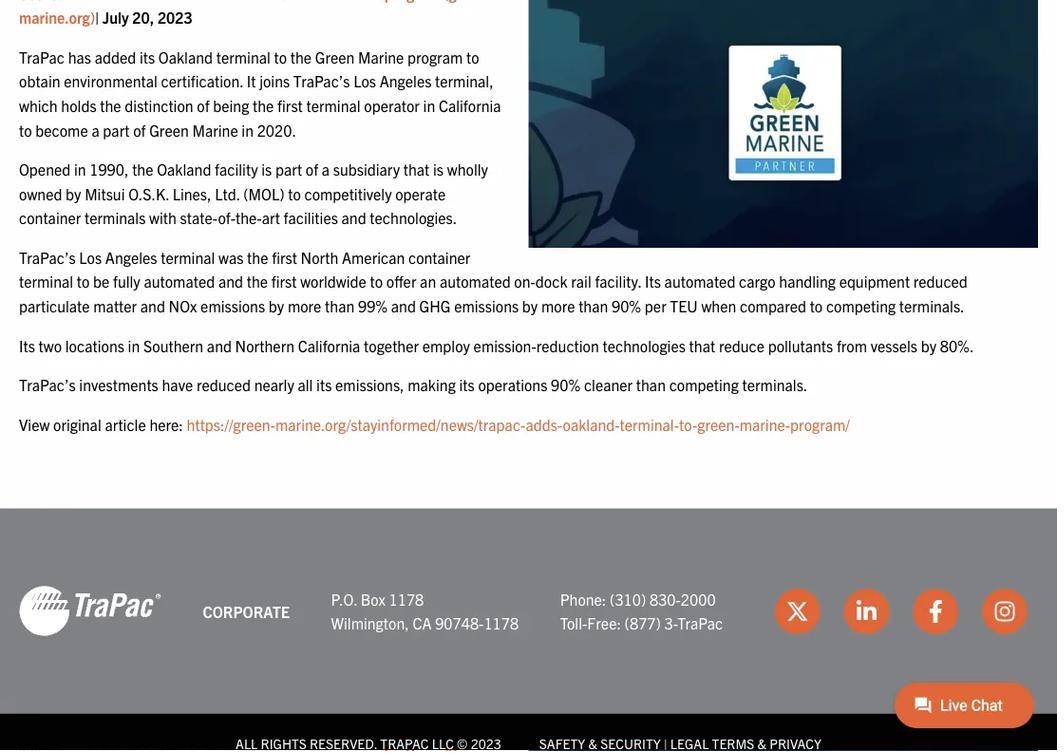 Task type: locate. For each thing, give the bounding box(es) containing it.
1 horizontal spatial los
[[354, 71, 376, 90]]

that inside opened in 1990, the oakland facility is part of a subsidiary that is wholly owned by mitsui o.s.k. lines, ltd. (mol) to competitively operate container terminals with state-of-the-art facilities and technologies.
[[404, 159, 430, 178]]

2 horizontal spatial than
[[636, 375, 666, 394]]

is up '(mol)'
[[261, 159, 272, 178]]

1 vertical spatial program
[[408, 47, 463, 66]]

p.o.
[[331, 590, 357, 609]]

2 emissions from the left
[[454, 296, 519, 315]]

trapac's inside trapac has added its oakland terminal to the green marine program to obtain environmental certification. it joins trapac's los angeles terminal, which holds the distinction of being the first terminal operator in california to become a part of green marine in 2020.
[[293, 71, 350, 90]]

in left 2020.
[[242, 120, 254, 139]]

830-
[[650, 590, 681, 609]]

(877)
[[625, 614, 661, 633]]

terminals. inside the trapac's los angeles terminal was the first north american container terminal to be fully automated and the first worldwide to offer an automated on-dock rail facility. its automated cargo handling equipment reduced particulate matter and nox emissions by more than 99% and ghg emissions by more than 90% per teu when compared to competing terminals.
[[900, 296, 965, 315]]

emissions
[[201, 296, 265, 315], [454, 296, 519, 315]]

a down holds
[[92, 120, 99, 139]]

of down the certification.
[[197, 96, 210, 115]]

vessels
[[871, 336, 918, 355]]

0 vertical spatial trapac's
[[293, 71, 350, 90]]

north
[[301, 248, 339, 267]]

0 vertical spatial program
[[385, 0, 440, 2]]

part inside trapac has added its oakland terminal to the green marine program to obtain environmental certification. it joins trapac's los angeles terminal, which holds the distinction of being the first terminal operator in california to become a part of green marine in 2020.
[[103, 120, 130, 139]]

oakland up lines, at the left top of page
[[157, 159, 211, 178]]

1 vertical spatial of
[[133, 120, 146, 139]]

to-
[[679, 415, 698, 434]]

0 horizontal spatial trapac
[[19, 47, 65, 66]]

0 horizontal spatial california
[[298, 336, 360, 355]]

is left wholly
[[433, 159, 444, 178]]

competing up green-
[[670, 375, 739, 394]]

terminals. up marine-
[[743, 375, 808, 394]]

0 horizontal spatial los
[[79, 248, 102, 267]]

that left reduce
[[689, 336, 716, 355]]

0 horizontal spatial angeles
[[105, 248, 157, 267]]

2 horizontal spatial of
[[306, 159, 318, 178]]

0 vertical spatial trapac
[[73, 0, 119, 2]]

0 vertical spatial oakland
[[158, 0, 213, 2]]

1 horizontal spatial trapac
[[73, 0, 119, 2]]

1 vertical spatial that
[[689, 336, 716, 355]]

trapac
[[73, 0, 119, 2], [19, 47, 65, 66], [678, 614, 723, 633]]

1 vertical spatial 1178
[[484, 614, 519, 633]]

1 horizontal spatial emissions
[[454, 296, 519, 315]]

2 automated from the left
[[440, 272, 511, 291]]

los
[[354, 71, 376, 90], [79, 248, 102, 267]]

was
[[219, 248, 244, 267]]

0 horizontal spatial emissions
[[201, 296, 265, 315]]

0 vertical spatial reduced
[[914, 272, 968, 291]]

0 horizontal spatial that
[[404, 159, 430, 178]]

1 horizontal spatial terminals.
[[900, 296, 965, 315]]

2 vertical spatial trapac's
[[19, 375, 76, 394]]

trapac's right the joins
[[293, 71, 350, 90]]

and down was
[[218, 272, 243, 291]]

by inside opened in 1990, the oakland facility is part of a subsidiary that is wholly owned by mitsui o.s.k. lines, ltd. (mol) to competitively operate container terminals with state-of-the-art facilities and technologies.
[[66, 184, 81, 203]]

1 horizontal spatial is
[[433, 159, 444, 178]]

the down the joins
[[253, 96, 274, 115]]

reduced up 80%.
[[914, 272, 968, 291]]

1 horizontal spatial automated
[[440, 272, 511, 291]]

1 vertical spatial angeles
[[105, 248, 157, 267]]

0 horizontal spatial container
[[19, 208, 81, 227]]

the up northern
[[247, 272, 268, 291]]

los up "be"
[[79, 248, 102, 267]]

1 horizontal spatial reduced
[[914, 272, 968, 291]]

20,
[[132, 7, 154, 26]]

1 vertical spatial green
[[315, 47, 355, 66]]

nox
[[169, 296, 197, 315]]

per
[[645, 296, 667, 315]]

its right all
[[317, 375, 332, 394]]

0 vertical spatial competing
[[827, 296, 896, 315]]

in inside opened in 1990, the oakland facility is part of a subsidiary that is wholly owned by mitsui o.s.k. lines, ltd. (mol) to competitively operate container terminals with state-of-the-art facilities and technologies.
[[74, 159, 86, 178]]

the right was
[[247, 248, 268, 267]]

oakland inside trapac has added its oakland terminal to the green marine program to obtain environmental certification. it joins trapac's los angeles terminal, which holds the distinction of being the first terminal operator in california to become a part of green marine in 2020.
[[158, 47, 213, 66]]

on-
[[514, 272, 536, 291]]

of
[[197, 96, 210, 115], [133, 120, 146, 139], [306, 159, 318, 178]]

together
[[364, 336, 419, 355]]

| july 20, 2023
[[95, 7, 193, 26]]

(mol)
[[243, 184, 285, 203]]

the-
[[236, 208, 262, 227]]

operator
[[364, 96, 420, 115]]

terminal inside trapac adds oakland terminal to green marine program (green- marine.org)
[[216, 0, 271, 2]]

of down distinction
[[133, 120, 146, 139]]

program up terminal,
[[408, 47, 463, 66]]

of up competitively
[[306, 159, 318, 178]]

it
[[247, 71, 256, 90]]

container inside the trapac's los angeles terminal was the first north american container terminal to be fully automated and the first worldwide to offer an automated on-dock rail facility. its automated cargo handling equipment reduced particulate matter and nox emissions by more than 99% and ghg emissions by more than 90% per teu when compared to competing terminals.
[[409, 248, 471, 267]]

terminals.
[[900, 296, 965, 315], [743, 375, 808, 394]]

1 horizontal spatial california
[[439, 96, 501, 115]]

its right added
[[140, 47, 155, 66]]

part up '(mol)'
[[275, 159, 302, 178]]

opened in 1990, the oakland facility is part of a subsidiary that is wholly owned by mitsui o.s.k. lines, ltd. (mol) to competitively operate container terminals with state-of-the-art facilities and technologies.
[[19, 159, 488, 227]]

northern
[[235, 336, 295, 355]]

than down worldwide on the left of page
[[325, 296, 355, 315]]

green
[[292, 0, 331, 2], [315, 47, 355, 66], [149, 120, 189, 139]]

mitsui
[[85, 184, 125, 203]]

oakland inside trapac adds oakland terminal to green marine program (green- marine.org)
[[158, 0, 213, 2]]

california
[[439, 96, 501, 115], [298, 336, 360, 355]]

emissions up its two locations in southern and northern california together employ emission-reduction technologies that reduce pollutants from vessels by 80%.
[[454, 296, 519, 315]]

1 horizontal spatial its
[[645, 272, 661, 291]]

two
[[39, 336, 62, 355]]

2 vertical spatial of
[[306, 159, 318, 178]]

0 horizontal spatial part
[[103, 120, 130, 139]]

los up operator
[[354, 71, 376, 90]]

more down worldwide on the left of page
[[288, 296, 322, 315]]

o.s.k.
[[128, 184, 169, 203]]

first inside trapac has added its oakland terminal to the green marine program to obtain environmental certification. it joins trapac's los angeles terminal, which holds the distinction of being the first terminal operator in california to become a part of green marine in 2020.
[[278, 96, 303, 115]]

1 horizontal spatial competing
[[827, 296, 896, 315]]

automated up ghg
[[440, 272, 511, 291]]

automated up teu
[[665, 272, 736, 291]]

90%
[[612, 296, 642, 315], [551, 375, 581, 394]]

0 horizontal spatial its
[[19, 336, 35, 355]]

1 horizontal spatial a
[[322, 159, 330, 178]]

reduced up "https://green-"
[[197, 375, 251, 394]]

trapac's down two
[[19, 375, 76, 394]]

more down dock
[[542, 296, 575, 315]]

0 vertical spatial container
[[19, 208, 81, 227]]

by left mitsui
[[66, 184, 81, 203]]

0 horizontal spatial more
[[288, 296, 322, 315]]

than down rail
[[579, 296, 608, 315]]

oakland up the certification.
[[158, 47, 213, 66]]

90% down reduction
[[551, 375, 581, 394]]

technologies
[[603, 336, 686, 355]]

from
[[837, 336, 867, 355]]

0 horizontal spatial 1178
[[389, 590, 424, 609]]

0 vertical spatial los
[[354, 71, 376, 90]]

and
[[342, 208, 366, 227], [218, 272, 243, 291], [140, 296, 165, 315], [391, 296, 416, 315], [207, 336, 232, 355]]

container
[[19, 208, 81, 227], [409, 248, 471, 267]]

0 vertical spatial its
[[645, 272, 661, 291]]

ca
[[413, 614, 432, 633]]

https://green-
[[187, 415, 276, 434]]

0 vertical spatial marine
[[335, 0, 381, 2]]

0 horizontal spatial its
[[140, 47, 155, 66]]

pollutants
[[768, 336, 833, 355]]

to
[[275, 0, 288, 2], [274, 47, 287, 66], [466, 47, 479, 66], [19, 120, 32, 139], [288, 184, 301, 203], [77, 272, 90, 291], [370, 272, 383, 291], [810, 296, 823, 315]]

0 vertical spatial green
[[292, 0, 331, 2]]

trapac adds oakland terminal to green marine program (green- marine.org)
[[19, 0, 491, 26]]

part inside opened in 1990, the oakland facility is part of a subsidiary that is wholly owned by mitsui o.s.k. lines, ltd. (mol) to competitively operate container terminals with state-of-the-art facilities and technologies.
[[275, 159, 302, 178]]

corporate
[[203, 602, 290, 621]]

a up competitively
[[322, 159, 330, 178]]

marine-
[[740, 415, 791, 434]]

operate
[[395, 184, 446, 203]]

california up all
[[298, 336, 360, 355]]

angeles inside trapac has added its oakland terminal to the green marine program to obtain environmental certification. it joins trapac's los angeles terminal, which holds the distinction of being the first terminal operator in california to become a part of green marine in 2020.
[[380, 71, 432, 90]]

and left nox
[[140, 296, 165, 315]]

and down competitively
[[342, 208, 366, 227]]

by left 80%.
[[921, 336, 937, 355]]

joins
[[260, 71, 290, 90]]

automated up nox
[[144, 272, 215, 291]]

part up 1990,
[[103, 120, 130, 139]]

footer
[[0, 509, 1058, 752]]

the
[[291, 47, 312, 66], [100, 96, 121, 115], [253, 96, 274, 115], [132, 159, 153, 178], [247, 248, 268, 267], [247, 272, 268, 291]]

first
[[278, 96, 303, 115], [272, 248, 297, 267], [271, 272, 297, 291]]

terminals. up 80%.
[[900, 296, 965, 315]]

california down terminal,
[[439, 96, 501, 115]]

(310)
[[610, 590, 646, 609]]

technologies.
[[370, 208, 457, 227]]

trapac up obtain
[[19, 47, 65, 66]]

90% down facility.
[[612, 296, 642, 315]]

oakland up 2023
[[158, 0, 213, 2]]

0 vertical spatial 90%
[[612, 296, 642, 315]]

container inside opened in 1990, the oakland facility is part of a subsidiary that is wholly owned by mitsui o.s.k. lines, ltd. (mol) to competitively operate container terminals with state-of-the-art facilities and technologies.
[[19, 208, 81, 227]]

2020.
[[257, 120, 296, 139]]

emissions down was
[[201, 296, 265, 315]]

2 vertical spatial oakland
[[157, 159, 211, 178]]

3 automated from the left
[[665, 272, 736, 291]]

angeles up operator
[[380, 71, 432, 90]]

1 horizontal spatial part
[[275, 159, 302, 178]]

program left (green-
[[385, 0, 440, 2]]

matter
[[93, 296, 137, 315]]

0 vertical spatial terminals.
[[900, 296, 965, 315]]

trapac down 2000 on the right bottom of page
[[678, 614, 723, 633]]

first left worldwide on the left of page
[[271, 272, 297, 291]]

1 horizontal spatial angeles
[[380, 71, 432, 90]]

1 horizontal spatial more
[[542, 296, 575, 315]]

the up o.s.k.
[[132, 159, 153, 178]]

1 vertical spatial trapac
[[19, 47, 65, 66]]

1178 left toll-
[[484, 614, 519, 633]]

0 vertical spatial 1178
[[389, 590, 424, 609]]

with
[[149, 208, 177, 227]]

2 horizontal spatial automated
[[665, 272, 736, 291]]

0 vertical spatial first
[[278, 96, 303, 115]]

2 vertical spatial trapac
[[678, 614, 723, 633]]

in right locations
[[128, 336, 140, 355]]

1 horizontal spatial that
[[689, 336, 716, 355]]

1 more from the left
[[288, 296, 322, 315]]

trapac's inside the trapac's los angeles terminal was the first north american container terminal to be fully automated and the first worldwide to offer an automated on-dock rail facility. its automated cargo handling equipment reduced particulate matter and nox emissions by more than 99% and ghg emissions by more than 90% per teu when compared to competing terminals.
[[19, 248, 76, 267]]

worldwide
[[300, 272, 367, 291]]

0 vertical spatial california
[[439, 96, 501, 115]]

trapac inside trapac has added its oakland terminal to the green marine program to obtain environmental certification. it joins trapac's los angeles terminal, which holds the distinction of being the first terminal operator in california to become a part of green marine in 2020.
[[19, 47, 65, 66]]

1 vertical spatial oakland
[[158, 47, 213, 66]]

reduce
[[719, 336, 765, 355]]

container down owned
[[19, 208, 81, 227]]

angeles inside the trapac's los angeles terminal was the first north american container terminal to be fully automated and the first worldwide to offer an automated on-dock rail facility. its automated cargo handling equipment reduced particulate matter and nox emissions by more than 99% and ghg emissions by more than 90% per teu when compared to competing terminals.
[[105, 248, 157, 267]]

1 vertical spatial a
[[322, 159, 330, 178]]

green inside trapac adds oakland terminal to green marine program (green- marine.org)
[[292, 0, 331, 2]]

1 vertical spatial los
[[79, 248, 102, 267]]

1 vertical spatial competing
[[670, 375, 739, 394]]

reduced inside the trapac's los angeles terminal was the first north american container terminal to be fully automated and the first worldwide to offer an automated on-dock rail facility. its automated cargo handling equipment reduced particulate matter and nox emissions by more than 99% and ghg emissions by more than 90% per teu when compared to competing terminals.
[[914, 272, 968, 291]]

program inside trapac has added its oakland terminal to the green marine program to obtain environmental certification. it joins trapac's los angeles terminal, which holds the distinction of being the first terminal operator in california to become a part of green marine in 2020.
[[408, 47, 463, 66]]

los inside trapac has added its oakland terminal to the green marine program to obtain environmental certification. it joins trapac's los angeles terminal, which holds the distinction of being the first terminal operator in california to become a part of green marine in 2020.
[[354, 71, 376, 90]]

adds
[[122, 0, 154, 2]]

making
[[408, 375, 456, 394]]

than
[[325, 296, 355, 315], [579, 296, 608, 315], [636, 375, 666, 394]]

trapac's los angeles terminal was the first north american container terminal to be fully automated and the first worldwide to offer an automated on-dock rail facility. its automated cargo handling equipment reduced particulate matter and nox emissions by more than 99% and ghg emissions by more than 90% per teu when compared to competing terminals.
[[19, 248, 968, 315]]

1 horizontal spatial 1178
[[484, 614, 519, 633]]

1 vertical spatial container
[[409, 248, 471, 267]]

trapac inside the "phone: (310) 830-2000 toll-free: (877) 3-trapac"
[[678, 614, 723, 633]]

angeles up fully
[[105, 248, 157, 267]]

program
[[385, 0, 440, 2], [408, 47, 463, 66]]

1178 up ca
[[389, 590, 424, 609]]

a inside opened in 1990, the oakland facility is part of a subsidiary that is wholly owned by mitsui o.s.k. lines, ltd. (mol) to competitively operate container terminals with state-of-the-art facilities and technologies.
[[322, 159, 330, 178]]

its right making
[[459, 375, 475, 394]]

trapac for adds
[[73, 0, 119, 2]]

competitively
[[305, 184, 392, 203]]

0 horizontal spatial a
[[92, 120, 99, 139]]

2 vertical spatial marine
[[192, 120, 238, 139]]

1 horizontal spatial 90%
[[612, 296, 642, 315]]

1 vertical spatial its
[[19, 336, 35, 355]]

free:
[[588, 614, 621, 633]]

1 vertical spatial first
[[272, 248, 297, 267]]

trapac's up the 'particulate'
[[19, 248, 76, 267]]

offer
[[387, 272, 417, 291]]

0 vertical spatial angeles
[[380, 71, 432, 90]]

ltd.
[[215, 184, 240, 203]]

than up terminal-
[[636, 375, 666, 394]]

1 vertical spatial trapac's
[[19, 248, 76, 267]]

when
[[702, 296, 737, 315]]

1 vertical spatial marine
[[358, 47, 404, 66]]

competing down equipment
[[827, 296, 896, 315]]

owned
[[19, 184, 62, 203]]

2 vertical spatial first
[[271, 272, 297, 291]]

los inside the trapac's los angeles terminal was the first north american container terminal to be fully automated and the first worldwide to offer an automated on-dock rail facility. its automated cargo handling equipment reduced particulate matter and nox emissions by more than 99% and ghg emissions by more than 90% per teu when compared to competing terminals.
[[79, 248, 102, 267]]

its left two
[[19, 336, 35, 355]]

first up 2020.
[[278, 96, 303, 115]]

2 horizontal spatial trapac
[[678, 614, 723, 633]]

1 vertical spatial 90%
[[551, 375, 581, 394]]

in left 1990,
[[74, 159, 86, 178]]

0 horizontal spatial automated
[[144, 272, 215, 291]]

its up per
[[645, 272, 661, 291]]

automated
[[144, 272, 215, 291], [440, 272, 511, 291], [665, 272, 736, 291]]

part
[[103, 120, 130, 139], [275, 159, 302, 178]]

0 horizontal spatial reduced
[[197, 375, 251, 394]]

and down offer
[[391, 296, 416, 315]]

trapac up |
[[73, 0, 119, 2]]

0 horizontal spatial is
[[261, 159, 272, 178]]

0 horizontal spatial terminals.
[[743, 375, 808, 394]]

0 horizontal spatial competing
[[670, 375, 739, 394]]

reduction
[[537, 336, 599, 355]]

0 horizontal spatial of
[[133, 120, 146, 139]]

become
[[35, 120, 88, 139]]

cargo
[[739, 272, 776, 291]]

its
[[140, 47, 155, 66], [317, 375, 332, 394], [459, 375, 475, 394]]

oakland inside opened in 1990, the oakland facility is part of a subsidiary that is wholly owned by mitsui o.s.k. lines, ltd. (mol) to competitively operate container terminals with state-of-the-art facilities and technologies.
[[157, 159, 211, 178]]

trapac's investments have reduced nearly all its emissions, making its operations 90% cleaner than competing terminals.
[[19, 375, 808, 394]]

trapac inside trapac adds oakland terminal to green marine program (green- marine.org)
[[73, 0, 119, 2]]

original
[[53, 415, 101, 434]]

marine.org/stayinformed/news/trapac-
[[276, 415, 526, 434]]

that up operate
[[404, 159, 430, 178]]

its
[[645, 272, 661, 291], [19, 336, 35, 355]]

0 vertical spatial part
[[103, 120, 130, 139]]

3-
[[665, 614, 678, 633]]

first left north
[[272, 248, 297, 267]]

1 horizontal spatial container
[[409, 248, 471, 267]]

2 vertical spatial green
[[149, 120, 189, 139]]

1 horizontal spatial of
[[197, 96, 210, 115]]

0 vertical spatial that
[[404, 159, 430, 178]]

1 vertical spatial california
[[298, 336, 360, 355]]

container up an in the left of the page
[[409, 248, 471, 267]]

1 vertical spatial part
[[275, 159, 302, 178]]

0 vertical spatial a
[[92, 120, 99, 139]]

0 vertical spatial of
[[197, 96, 210, 115]]



Task type: vqa. For each thing, say whether or not it's contained in the screenshot.
below
no



Task type: describe. For each thing, give the bounding box(es) containing it.
1 vertical spatial reduced
[[197, 375, 251, 394]]

the down environmental
[[100, 96, 121, 115]]

have
[[162, 375, 193, 394]]

cleaner
[[584, 375, 633, 394]]

1 emissions from the left
[[201, 296, 265, 315]]

adds-
[[526, 415, 563, 434]]

its inside the trapac's los angeles terminal was the first north american container terminal to be fully automated and the first worldwide to offer an automated on-dock rail facility. its automated cargo handling equipment reduced particulate matter and nox emissions by more than 99% and ghg emissions by more than 90% per teu when compared to competing terminals.
[[645, 272, 661, 291]]

rail
[[571, 272, 592, 291]]

the inside opened in 1990, the oakland facility is part of a subsidiary that is wholly owned by mitsui o.s.k. lines, ltd. (mol) to competitively operate container terminals with state-of-the-art facilities and technologies.
[[132, 159, 153, 178]]

view
[[19, 415, 50, 434]]

trapac has added its oakland terminal to the green marine program to obtain environmental certification. it joins trapac's los angeles terminal, which holds the distinction of being the first terminal operator in california to become a part of green marine in 2020.
[[19, 47, 501, 139]]

90% inside the trapac's los angeles terminal was the first north american container terminal to be fully automated and the first worldwide to offer an automated on-dock rail facility. its automated cargo handling equipment reduced particulate matter and nox emissions by more than 99% and ghg emissions by more than 90% per teu when compared to competing terminals.
[[612, 296, 642, 315]]

investments
[[79, 375, 159, 394]]

distinction
[[125, 96, 193, 115]]

its inside trapac has added its oakland terminal to the green marine program to obtain environmental certification. it joins trapac's los angeles terminal, which holds the distinction of being the first terminal operator in california to become a part of green marine in 2020.
[[140, 47, 155, 66]]

toll-
[[560, 614, 588, 633]]

and left northern
[[207, 336, 232, 355]]

in right operator
[[423, 96, 435, 115]]

state-
[[180, 208, 218, 227]]

locations
[[65, 336, 124, 355]]

80%.
[[940, 336, 974, 355]]

american
[[342, 248, 405, 267]]

article
[[105, 415, 146, 434]]

2 horizontal spatial its
[[459, 375, 475, 394]]

view original article here: https://green-marine.org/stayinformed/news/trapac-adds-oakland-terminal-to-green-marine-program/
[[19, 415, 850, 434]]

handling
[[779, 272, 836, 291]]

oakland for terminal
[[158, 47, 213, 66]]

and inside opened in 1990, the oakland facility is part of a subsidiary that is wholly owned by mitsui o.s.k. lines, ltd. (mol) to competitively operate container terminals with state-of-the-art facilities and technologies.
[[342, 208, 366, 227]]

environmental
[[64, 71, 158, 90]]

trapac's for reduced
[[19, 375, 76, 394]]

all
[[298, 375, 313, 394]]

1 horizontal spatial than
[[579, 296, 608, 315]]

trapac adds oakland terminal to green marine program (green- marine.org) link
[[19, 0, 491, 26]]

trapac's for terminal
[[19, 248, 76, 267]]

facility
[[215, 159, 258, 178]]

here:
[[150, 415, 183, 434]]

oakland-
[[563, 415, 620, 434]]

an
[[420, 272, 436, 291]]

corporate image
[[19, 585, 162, 638]]

1 is from the left
[[261, 159, 272, 178]]

trapac for has
[[19, 47, 65, 66]]

fully
[[113, 272, 140, 291]]

subsidiary
[[333, 159, 400, 178]]

by down on-
[[522, 296, 538, 315]]

the down trapac adds oakland terminal to green marine program (green- marine.org) link
[[291, 47, 312, 66]]

southern
[[143, 336, 203, 355]]

facilities
[[284, 208, 338, 227]]

operations
[[478, 375, 548, 394]]

|
[[95, 7, 99, 26]]

ghg
[[420, 296, 451, 315]]

program/
[[791, 415, 850, 434]]

nearly
[[254, 375, 294, 394]]

99%
[[358, 296, 388, 315]]

certification.
[[161, 71, 243, 90]]

teu
[[670, 296, 698, 315]]

0 horizontal spatial than
[[325, 296, 355, 315]]

2000
[[681, 590, 716, 609]]

by up northern
[[269, 296, 284, 315]]

(green-
[[444, 0, 491, 2]]

lines,
[[173, 184, 211, 203]]

of inside opened in 1990, the oakland facility is part of a subsidiary that is wholly owned by mitsui o.s.k. lines, ltd. (mol) to competitively operate container terminals with state-of-the-art facilities and technologies.
[[306, 159, 318, 178]]

dock
[[536, 272, 568, 291]]

art
[[262, 208, 280, 227]]

opened
[[19, 159, 71, 178]]

marine inside trapac adds oakland terminal to green marine program (green- marine.org)
[[335, 0, 381, 2]]

https://green-marine.org/stayinformed/news/trapac-adds-oakland-terminal-to-green-marine-program/ link
[[187, 415, 850, 434]]

emission-
[[474, 336, 537, 355]]

california inside trapac has added its oakland terminal to the green marine program to obtain environmental certification. it joins trapac's los angeles terminal, which holds the distinction of being the first terminal operator in california to become a part of green marine in 2020.
[[439, 96, 501, 115]]

oakland for facility
[[157, 159, 211, 178]]

green-
[[698, 415, 740, 434]]

to inside opened in 1990, the oakland facility is part of a subsidiary that is wholly owned by mitsui o.s.k. lines, ltd. (mol) to competitively operate container terminals with state-of-the-art facilities and technologies.
[[288, 184, 301, 203]]

terminal-
[[620, 415, 679, 434]]

a inside trapac has added its oakland terminal to the green marine program to obtain environmental certification. it joins trapac's los angeles terminal, which holds the distinction of being the first terminal operator in california to become a part of green marine in 2020.
[[92, 120, 99, 139]]

of-
[[218, 208, 236, 227]]

has
[[68, 47, 91, 66]]

be
[[93, 272, 110, 291]]

emissions,
[[335, 375, 404, 394]]

phone:
[[560, 590, 607, 609]]

competing inside the trapac's los angeles terminal was the first north american container terminal to be fully automated and the first worldwide to offer an automated on-dock rail facility. its automated cargo handling equipment reduced particulate matter and nox emissions by more than 99% and ghg emissions by more than 90% per teu when compared to competing terminals.
[[827, 296, 896, 315]]

program inside trapac adds oakland terminal to green marine program (green- marine.org)
[[385, 0, 440, 2]]

1 vertical spatial terminals.
[[743, 375, 808, 394]]

facility.
[[595, 272, 642, 291]]

to inside trapac adds oakland terminal to green marine program (green- marine.org)
[[275, 0, 288, 2]]

wholly
[[447, 159, 488, 178]]

being
[[213, 96, 249, 115]]

1990,
[[90, 159, 129, 178]]

employ
[[423, 336, 470, 355]]

equipment
[[840, 272, 910, 291]]

90748-
[[435, 614, 484, 633]]

1 automated from the left
[[144, 272, 215, 291]]

box
[[361, 590, 386, 609]]

1 horizontal spatial its
[[317, 375, 332, 394]]

july
[[102, 7, 129, 26]]

0 horizontal spatial 90%
[[551, 375, 581, 394]]

2 is from the left
[[433, 159, 444, 178]]

particulate
[[19, 296, 90, 315]]

holds
[[61, 96, 97, 115]]

2 more from the left
[[542, 296, 575, 315]]

footer containing p.o. box 1178
[[0, 509, 1058, 752]]



